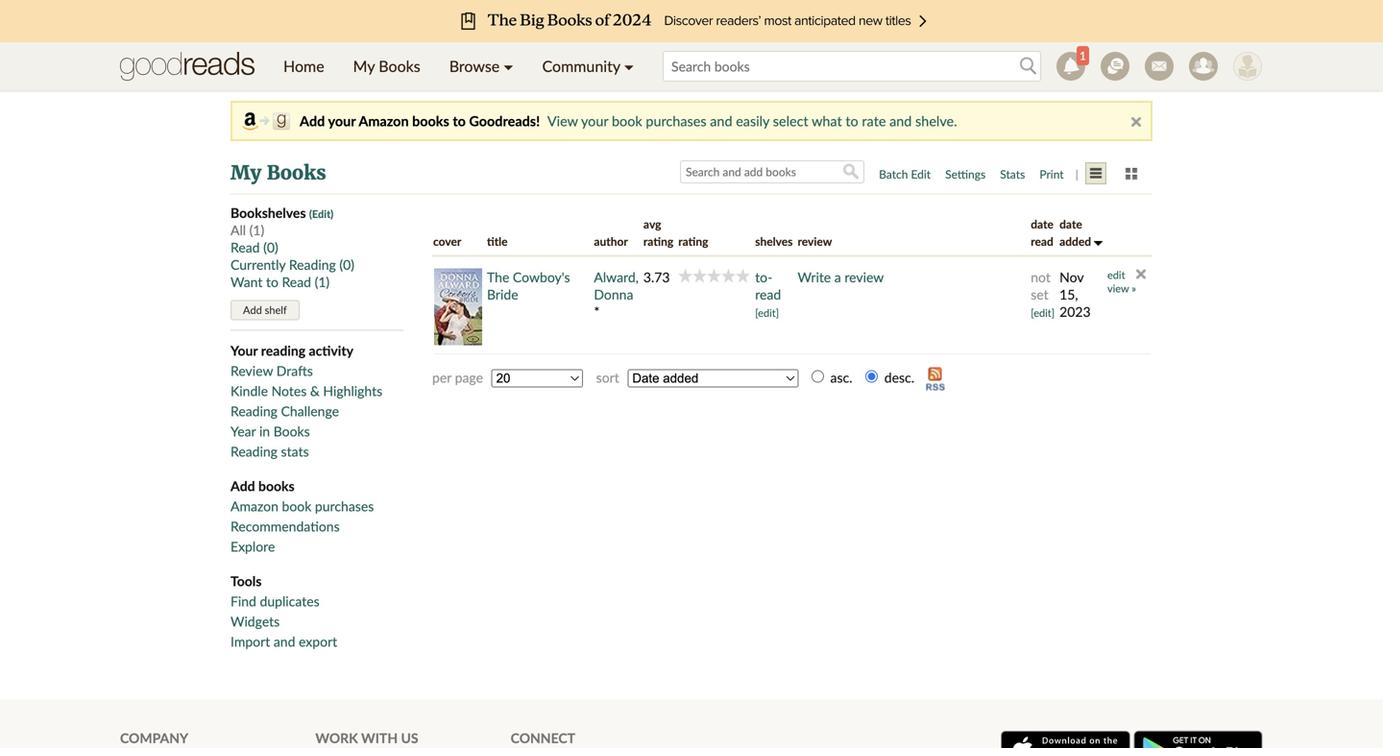 Task type: vqa. For each thing, say whether or not it's contained in the screenshot.
'EVIL'
no



Task type: describe. For each thing, give the bounding box(es) containing it.
1 vertical spatial reading
[[231, 403, 278, 419]]

bookshelves (edit) all (1) read  ‎(0) currently reading  ‎(0) want to read  ‎(1)
[[231, 205, 355, 290]]

search image
[[844, 164, 859, 179]]

not set [edit] nov 15, 2023
[[1031, 269, 1091, 320]]

reading
[[261, 343, 306, 359]]

(edit)
[[309, 208, 334, 221]]

batch
[[879, 167, 908, 181]]

1 horizontal spatial ‎(0)
[[340, 257, 355, 273]]

shelves review
[[755, 234, 832, 248]]

and inside tools find duplicates widgets import and export
[[274, 634, 295, 650]]

books for bottom my books link
[[267, 161, 326, 185]]

cowboy's
[[513, 269, 570, 285]]

2 your from the left
[[581, 113, 609, 129]]

added
[[1060, 234, 1094, 248]]

(edit) link
[[309, 208, 334, 221]]

stats
[[281, 443, 309, 460]]

1 horizontal spatial read
[[282, 274, 311, 290]]

1
[[1080, 49, 1087, 62]]

book inside the add books amazon book purchases recommendations explore
[[282, 498, 312, 515]]

a
[[835, 269, 842, 285]]

write a review
[[798, 269, 884, 285]]

write
[[798, 269, 831, 285]]

cover
[[433, 234, 462, 248]]

home link
[[269, 42, 339, 90]]

company
[[120, 730, 188, 747]]

tools
[[231, 573, 262, 590]]

goodreads!
[[469, 113, 540, 129]]

community ▾
[[542, 57, 634, 75]]

0 vertical spatial my books link
[[339, 42, 435, 90]]

date read link
[[1031, 217, 1054, 248]]

import
[[231, 634, 270, 650]]

[edit] for set
[[1031, 307, 1055, 320]]

edit link
[[1108, 269, 1126, 282]]

edit view »
[[1108, 269, 1137, 295]]

work with us
[[315, 730, 419, 747]]

want to read  ‎(1) link
[[231, 274, 330, 290]]

Search books text field
[[663, 51, 1042, 82]]

shelf
[[265, 304, 287, 317]]

rss infinite image
[[923, 367, 950, 392]]

community
[[542, 57, 620, 75]]

3.73
[[644, 269, 670, 285]]

stats link
[[995, 161, 1031, 187]]

books inside your reading activity review drafts kindle notes & highlights reading challenge year in books reading stats
[[274, 423, 310, 440]]

my books for topmost my books link
[[353, 57, 421, 75]]

title link
[[487, 234, 508, 248]]

add shelf
[[243, 304, 287, 317]]

notes
[[272, 383, 307, 399]]

1 button
[[1049, 42, 1094, 90]]

settings
[[946, 167, 986, 181]]

widgets
[[231, 614, 280, 630]]

download app for ios image
[[1001, 731, 1131, 749]]

&
[[310, 383, 320, 399]]

my group discussions image
[[1101, 52, 1130, 81]]

with
[[361, 730, 398, 747]]

1 horizontal spatial and
[[710, 113, 733, 129]]

desc. radio
[[812, 370, 824, 383]]

rate
[[862, 113, 886, 129]]

download app for android image
[[1134, 731, 1264, 749]]

alward, donna link
[[594, 269, 639, 303]]

browse ▾
[[449, 57, 514, 75]]

|
[[1076, 167, 1079, 181]]

find
[[231, 593, 256, 610]]

all
[[231, 222, 246, 238]]

amazon for your
[[359, 113, 409, 129]]

nov
[[1060, 269, 1084, 285]]

view
[[1108, 282, 1129, 295]]

home
[[283, 57, 324, 75]]

explore
[[231, 539, 275, 555]]

to-
[[755, 269, 773, 285]]

print |
[[1040, 167, 1082, 181]]

1 vertical spatial my books link
[[231, 161, 326, 185]]

1 horizontal spatial to
[[453, 113, 466, 129]]

find duplicates link
[[231, 593, 320, 610]]

set
[[1031, 286, 1049, 303]]

your reading activity review drafts kindle notes & highlights reading challenge year in books reading stats
[[231, 343, 383, 460]]

(1)
[[250, 222, 265, 238]]

browse ▾ button
[[435, 42, 528, 90]]

add for add your amazon books to goodreads! view your book purchases and easily select what to rate and shelve.
[[300, 113, 325, 129]]

select
[[773, 113, 809, 129]]

date for date link
[[1060, 217, 1083, 231]]

reading challenge link
[[231, 403, 339, 419]]

[edit] for read
[[755, 307, 779, 320]]

to- read [edit]
[[755, 269, 781, 320]]

page
[[455, 369, 483, 386]]

reading inside bookshelves (edit) all (1) read  ‎(0) currently reading  ‎(0) want to read  ‎(1)
[[289, 257, 336, 273]]

books inside the add books amazon book purchases recommendations explore
[[258, 478, 295, 494]]

0 vertical spatial review
[[798, 234, 832, 248]]

my books for bottom my books link
[[231, 161, 326, 185]]

activity
[[309, 343, 354, 359]]

shelves
[[755, 234, 793, 248]]

edit
[[1108, 269, 1126, 282]]

the cowboy's bride link
[[487, 269, 570, 303]]

donna
[[594, 286, 634, 303]]

the
[[487, 269, 510, 285]]

add for add shelf
[[243, 304, 262, 317]]

import and export link
[[231, 634, 337, 650]]

read for to-
[[755, 286, 781, 303]]

2 rating from the left
[[679, 234, 709, 248]]

desc.
[[885, 369, 915, 386]]

Search for books to add to your shelves search field
[[663, 51, 1042, 82]]

review
[[231, 363, 273, 379]]

date link
[[1060, 217, 1083, 231]]

read for date
[[1031, 234, 1054, 248]]

1 horizontal spatial review
[[845, 269, 884, 285]]

duplicates
[[260, 593, 320, 610]]

drafts
[[277, 363, 313, 379]]



Task type: locate. For each thing, give the bounding box(es) containing it.
challenge
[[281, 403, 339, 419]]

1 vertical spatial book
[[282, 498, 312, 515]]

2 vertical spatial reading
[[231, 443, 278, 460]]

date up added
[[1060, 217, 1083, 231]]

1 vertical spatial read
[[755, 286, 781, 303]]

books for topmost my books link
[[379, 57, 421, 75]]

friend requests image
[[1190, 52, 1218, 81]]

2 date from the left
[[1060, 217, 1083, 231]]

1 horizontal spatial ▾
[[624, 57, 634, 75]]

settings link
[[940, 161, 992, 187]]

per
[[432, 369, 452, 386]]

purchases left easily
[[646, 113, 707, 129]]

currently
[[231, 257, 286, 273]]

amazon book purchases link
[[231, 498, 374, 515]]

bob builder image
[[1234, 52, 1263, 81]]

2 ▾ from the left
[[624, 57, 634, 75]]

1 horizontal spatial books
[[412, 113, 450, 129]]

write a review link
[[798, 269, 884, 285]]

view » link
[[1108, 282, 1137, 295]]

not
[[1031, 269, 1051, 285]]

recommendations link
[[231, 518, 340, 535]]

1 [edit] link from the left
[[755, 307, 779, 320]]

books up amazon book purchases link
[[258, 478, 295, 494]]

to left goodreads!
[[453, 113, 466, 129]]

my right home at the left
[[353, 57, 375, 75]]

2 horizontal spatial and
[[890, 113, 912, 129]]

reading down in at the bottom left of page
[[231, 443, 278, 460]]

»
[[1132, 282, 1137, 295]]

0 vertical spatial ‎(0)
[[263, 239, 278, 256]]

0 vertical spatial amazon
[[359, 113, 409, 129]]

table view image
[[1086, 163, 1107, 185]]

0 vertical spatial my
[[353, 57, 375, 75]]

read down currently reading  ‎(0) link
[[282, 274, 311, 290]]

to down currently
[[266, 274, 279, 290]]

1 vertical spatial add
[[243, 304, 262, 317]]

my books inside menu
[[353, 57, 421, 75]]

books down browse at left
[[412, 113, 450, 129]]

*
[[594, 304, 600, 320]]

review right a
[[845, 269, 884, 285]]

and left the export
[[274, 634, 295, 650]]

Search and add books text field
[[680, 160, 865, 184]]

[edit] link down set
[[1031, 307, 1055, 320]]

review drafts link
[[231, 363, 313, 379]]

my books link right home at the left
[[339, 42, 435, 90]]

1 vertical spatial ‎(0)
[[340, 257, 355, 273]]

export
[[299, 634, 337, 650]]

books inside menu
[[379, 57, 421, 75]]

amazon for books
[[231, 498, 279, 515]]

to inside bookshelves (edit) all (1) read  ‎(0) currently reading  ‎(0) want to read  ‎(1)
[[266, 274, 279, 290]]

books up stats
[[274, 423, 310, 440]]

browse
[[449, 57, 500, 75]]

1 horizontal spatial amazon
[[359, 113, 409, 129]]

add left shelf
[[243, 304, 262, 317]]

0 vertical spatial reading
[[289, 257, 336, 273]]

book up recommendations
[[282, 498, 312, 515]]

1 vertical spatial my books
[[231, 161, 326, 185]]

down arrow image
[[1094, 241, 1103, 246]]

add inside the add books amazon book purchases recommendations explore
[[231, 478, 255, 494]]

book right view
[[612, 113, 643, 129]]

my books up bookshelves
[[231, 161, 326, 185]]

1 ▾ from the left
[[504, 57, 514, 75]]

add
[[300, 113, 325, 129], [243, 304, 262, 317], [231, 478, 255, 494]]

title
[[487, 234, 508, 248]]

‎(1)
[[315, 274, 330, 290]]

reading up ‎(1)
[[289, 257, 336, 273]]

0 horizontal spatial your
[[328, 113, 356, 129]]

1 horizontal spatial my
[[353, 57, 375, 75]]

[edit] down set
[[1031, 307, 1055, 320]]

1 vertical spatial purchases
[[315, 498, 374, 515]]

books
[[412, 113, 450, 129], [258, 478, 295, 494]]

edit
[[911, 167, 931, 181]]

batch edit
[[879, 167, 931, 181]]

reading down 'kindle'
[[231, 403, 278, 419]]

[edit] link
[[755, 307, 779, 320], [1031, 307, 1055, 320]]

2 horizontal spatial to
[[846, 113, 859, 129]]

shelve.
[[916, 113, 958, 129]]

the cowboy's bride image
[[434, 269, 482, 345]]

1 [edit] from the left
[[755, 307, 779, 320]]

date left date link
[[1031, 217, 1054, 231]]

my books right home at the left
[[353, 57, 421, 75]]

want
[[231, 274, 263, 290]]

your down home link
[[328, 113, 356, 129]]

2 [edit] from the left
[[1031, 307, 1055, 320]]

▾ right community
[[624, 57, 634, 75]]

and left easily
[[710, 113, 733, 129]]

books up '(edit)'
[[267, 161, 326, 185]]

added link
[[1060, 234, 1103, 248]]

1 horizontal spatial date
[[1060, 217, 1083, 231]]

kindle
[[231, 383, 268, 399]]

my inside menu
[[353, 57, 375, 75]]

0 vertical spatial books
[[379, 57, 421, 75]]

batch edit link
[[874, 161, 937, 187]]

rating link
[[679, 234, 709, 248]]

bookshelves
[[231, 205, 306, 221]]

1 vertical spatial review
[[845, 269, 884, 285]]

menu containing home
[[269, 42, 649, 90]]

0 vertical spatial read
[[231, 239, 260, 256]]

my books link up bookshelves
[[231, 161, 326, 185]]

1 horizontal spatial [edit] link
[[1031, 307, 1055, 320]]

recommendations
[[231, 518, 340, 535]]

reading stats link
[[231, 443, 309, 460]]

my books
[[353, 57, 421, 75], [231, 161, 326, 185]]

date for date read
[[1031, 217, 1054, 231]]

your right view
[[581, 113, 609, 129]]

reading
[[289, 257, 336, 273], [231, 403, 278, 419], [231, 443, 278, 460]]

0 horizontal spatial read
[[231, 239, 260, 256]]

rating
[[644, 234, 674, 248], [679, 234, 709, 248]]

view
[[548, 113, 578, 129]]

alward,
[[594, 269, 639, 285]]

purchases up recommendations
[[315, 498, 374, 515]]

0 horizontal spatial date
[[1031, 217, 1054, 231]]

read
[[1031, 234, 1054, 248], [755, 286, 781, 303]]

rating down avg in the top of the page
[[644, 234, 674, 248]]

amazon inside the add books amazon book purchases recommendations explore
[[231, 498, 279, 515]]

books left browse at left
[[379, 57, 421, 75]]

2023
[[1060, 304, 1091, 320]]

widgets link
[[231, 614, 280, 630]]

[edit] down to- read "link"
[[755, 307, 779, 320]]

currently reading  ‎(0) link
[[231, 257, 355, 273]]

add for add books amazon book purchases recommendations explore
[[231, 478, 255, 494]]

purchases inside the add books amazon book purchases recommendations explore
[[315, 498, 374, 515]]

my up bookshelves
[[231, 161, 261, 185]]

0 horizontal spatial purchases
[[315, 498, 374, 515]]

0 horizontal spatial book
[[282, 498, 312, 515]]

0 horizontal spatial ▾
[[504, 57, 514, 75]]

highlights
[[323, 383, 383, 399]]

cover view image
[[1121, 163, 1143, 185]]

‎(0)
[[263, 239, 278, 256], [340, 257, 355, 273]]

▾ right browse at left
[[504, 57, 514, 75]]

0 horizontal spatial [edit]
[[755, 307, 779, 320]]

read down to-
[[755, 286, 781, 303]]

in
[[259, 423, 270, 440]]

amazon
[[359, 113, 409, 129], [231, 498, 279, 515]]

per page
[[432, 369, 483, 386]]

year
[[231, 423, 256, 440]]

2 vertical spatial add
[[231, 478, 255, 494]]

0 horizontal spatial [edit] link
[[755, 307, 779, 320]]

print
[[1040, 167, 1064, 181]]

cover link
[[433, 234, 462, 248]]

1 horizontal spatial book
[[612, 113, 643, 129]]

1 vertical spatial amazon
[[231, 498, 279, 515]]

1 vertical spatial books
[[267, 161, 326, 185]]

[edit] inside to- read [edit]
[[755, 307, 779, 320]]

1 date from the left
[[1031, 217, 1054, 231]]

1 horizontal spatial [edit]
[[1031, 307, 1055, 320]]

1 rating from the left
[[644, 234, 674, 248]]

read inside the date read
[[1031, 234, 1054, 248]]

and right 'rate'
[[890, 113, 912, 129]]

0 horizontal spatial ‎(0)
[[263, 239, 278, 256]]

easily
[[736, 113, 770, 129]]

1 vertical spatial books
[[258, 478, 295, 494]]

[edit] inside not set [edit] nov 15, 2023
[[1031, 307, 1055, 320]]

your
[[231, 343, 258, 359]]

0 horizontal spatial amazon
[[231, 498, 279, 515]]

notifications element
[[1057, 46, 1090, 81]]

add down home link
[[300, 113, 325, 129]]

0 horizontal spatial read
[[755, 286, 781, 303]]

1 horizontal spatial purchases
[[646, 113, 707, 129]]

author
[[594, 234, 628, 248]]

menu
[[269, 42, 649, 90]]

review up write
[[798, 234, 832, 248]]

0 vertical spatial book
[[612, 113, 643, 129]]

purchases
[[646, 113, 707, 129], [315, 498, 374, 515]]

delete image
[[1132, 117, 1142, 127]]

print link
[[1034, 161, 1070, 187]]

add books amazon book purchases recommendations explore
[[231, 478, 374, 555]]

us
[[401, 730, 419, 747]]

connect
[[511, 730, 576, 747]]

0 horizontal spatial my books link
[[231, 161, 326, 185]]

what
[[812, 113, 842, 129]]

avg rating link
[[644, 217, 674, 248]]

read down all (1) link
[[231, 239, 260, 256]]

date
[[1031, 217, 1054, 231], [1060, 217, 1083, 231]]

view your book purchases and easily select what to rate and shelve. link
[[548, 113, 958, 129]]

0 horizontal spatial review
[[798, 234, 832, 248]]

my for bottom my books link
[[231, 161, 261, 185]]

[edit] link down to- read "link"
[[755, 307, 779, 320]]

review link
[[798, 234, 832, 248]]

your
[[328, 113, 356, 129], [581, 113, 609, 129]]

rating right avg rating link
[[679, 234, 709, 248]]

0 vertical spatial read
[[1031, 234, 1054, 248]]

1 horizontal spatial read
[[1031, 234, 1054, 248]]

1 your from the left
[[328, 113, 356, 129]]

1 horizontal spatial rating
[[679, 234, 709, 248]]

inbox image
[[1145, 52, 1174, 81]]

0 horizontal spatial books
[[258, 478, 295, 494]]

read  ‎(0) link
[[231, 239, 278, 256]]

1 vertical spatial my
[[231, 161, 261, 185]]

read
[[231, 239, 260, 256], [282, 274, 311, 290]]

2 vertical spatial books
[[274, 423, 310, 440]]

0 vertical spatial add
[[300, 113, 325, 129]]

1 horizontal spatial your
[[581, 113, 609, 129]]

to left 'rate'
[[846, 113, 859, 129]]

tools find duplicates widgets import and export
[[231, 573, 337, 650]]

0 horizontal spatial rating
[[644, 234, 674, 248]]

0 vertical spatial books
[[412, 113, 450, 129]]

review
[[798, 234, 832, 248], [845, 269, 884, 285]]

avg
[[644, 217, 662, 231]]

▾
[[504, 57, 514, 75], [624, 57, 634, 75]]

1 horizontal spatial my books
[[353, 57, 421, 75]]

read left added
[[1031, 234, 1054, 248]]

0 horizontal spatial my
[[231, 161, 261, 185]]

0 horizontal spatial and
[[274, 634, 295, 650]]

0 horizontal spatial to
[[266, 274, 279, 290]]

add your amazon books to goodreads! view your book purchases and easily select what to rate and shelve.
[[300, 113, 958, 129]]

0 vertical spatial purchases
[[646, 113, 707, 129]]

my books link
[[339, 42, 435, 90], [231, 161, 326, 185]]

▾ for browse ▾
[[504, 57, 514, 75]]

1 horizontal spatial my books link
[[339, 42, 435, 90]]

2 [edit] link from the left
[[1031, 307, 1055, 320]]

add down the reading stats link at the left of page
[[231, 478, 255, 494]]

0 vertical spatial my books
[[353, 57, 421, 75]]

None radio
[[866, 370, 878, 383]]

my for topmost my books link
[[353, 57, 375, 75]]

▾ for community ▾
[[624, 57, 634, 75]]

0 horizontal spatial my books
[[231, 161, 326, 185]]

1 vertical spatial read
[[282, 274, 311, 290]]

remove from my books image
[[1137, 270, 1146, 279]]

book
[[612, 113, 643, 129], [282, 498, 312, 515]]



